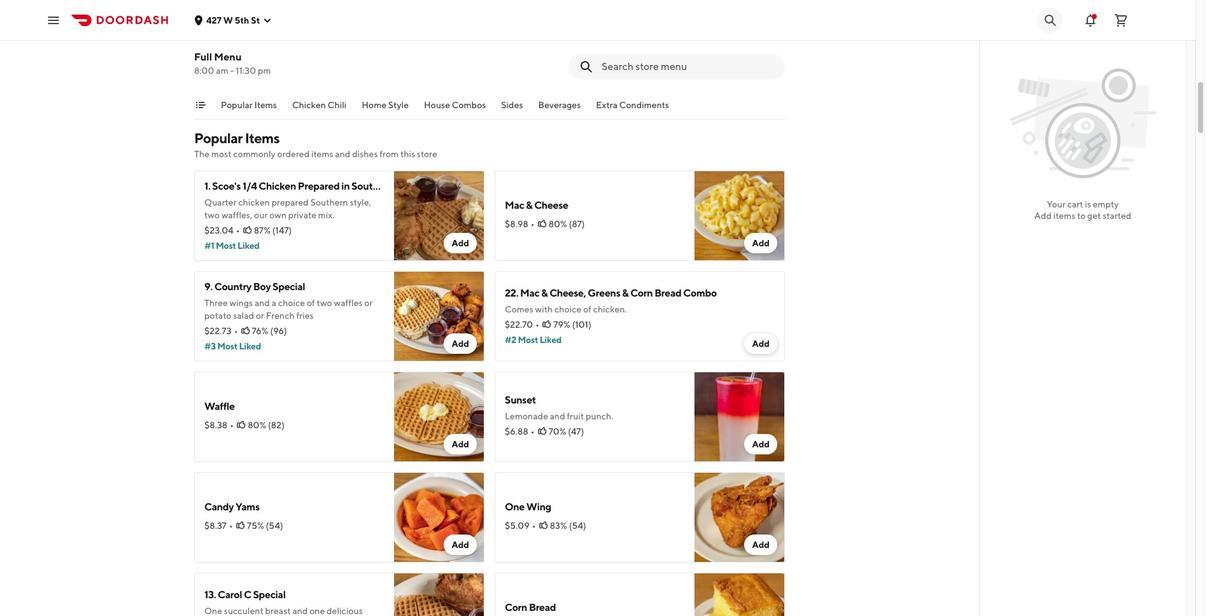 Task type: locate. For each thing, give the bounding box(es) containing it.
this
[[401, 149, 415, 159]]

liked
[[238, 241, 260, 251], [540, 335, 562, 345], [239, 341, 261, 352]]

2 horizontal spatial &
[[623, 287, 629, 299]]

add for sunset
[[753, 440, 770, 450]]

79% (101)
[[554, 320, 592, 330]]

70%
[[549, 427, 567, 437]]

0 horizontal spatial 80%
[[248, 420, 266, 431]]

0 vertical spatial items
[[311, 149, 333, 159]]

80% for mac & cheese
[[549, 219, 567, 229]]

80% left (82)
[[248, 420, 266, 431]]

1. scoe's 1/4 chicken prepared in southern style quarter chicken prepared southern style, two waffles, our own private mix.
[[204, 180, 418, 220]]

and left dishes
[[335, 149, 351, 159]]

&
[[526, 199, 533, 211], [542, 287, 548, 299], [623, 287, 629, 299]]

add for 1. scoe's 1/4 chicken prepared in southern style
[[452, 238, 469, 248]]

$22.70 •
[[505, 320, 540, 330]]

0 vertical spatial bread
[[655, 287, 682, 299]]

1 vertical spatial bread
[[529, 602, 556, 614]]

style
[[388, 100, 409, 110], [395, 180, 418, 192]]

1 vertical spatial mac
[[520, 287, 540, 299]]

corn bread image
[[695, 573, 785, 617]]

80% left (87)
[[549, 219, 567, 229]]

1 vertical spatial chicken
[[259, 180, 296, 192]]

style down this on the left of page
[[395, 180, 418, 192]]

1 vertical spatial 80%
[[248, 420, 266, 431]]

1 vertical spatial corn
[[505, 602, 528, 614]]

sunset image
[[695, 372, 785, 462]]

punch.
[[586, 411, 614, 422]]

of inside 9. country boy special three wings and a choice of two waffles or potato salad or french fries
[[307, 298, 315, 308]]

0 vertical spatial popular
[[221, 100, 253, 110]]

0 vertical spatial special
[[273, 281, 305, 293]]

show menu categories image
[[196, 100, 206, 110]]

2 (54) from the left
[[569, 521, 587, 531]]

combos
[[452, 100, 486, 110]]

home style button
[[362, 99, 409, 119]]

• for $22.70 •
[[536, 320, 540, 330]]

1 horizontal spatial 80%
[[549, 219, 567, 229]]

0 horizontal spatial or
[[256, 311, 264, 321]]

special for c
[[253, 589, 286, 601]]

• for $8.37 •
[[229, 521, 233, 531]]

1 vertical spatial items
[[245, 130, 280, 147]]

add inside your cart is empty add items to get started
[[1035, 211, 1052, 221]]

special right c
[[253, 589, 286, 601]]

two inside the 1. scoe's 1/4 chicken prepared in southern style quarter chicken prepared southern style, two waffles, our own private mix.
[[204, 210, 220, 220]]

and left a
[[255, 298, 270, 308]]

home style
[[362, 100, 409, 110]]

popular
[[221, 100, 253, 110], [194, 130, 243, 147]]

greens
[[588, 287, 621, 299]]

sunset
[[505, 394, 536, 406]]

0 horizontal spatial of
[[307, 298, 315, 308]]

mac right 22.
[[520, 287, 540, 299]]

• up #3 most liked at the bottom left of page
[[234, 326, 238, 336]]

0 horizontal spatial (54)
[[266, 521, 283, 531]]

1 horizontal spatial two
[[317, 298, 332, 308]]

choice up 79% (101)
[[555, 304, 582, 315]]

or up 76%
[[256, 311, 264, 321]]

1 vertical spatial or
[[256, 311, 264, 321]]

two inside 9. country boy special three wings and a choice of two waffles or potato salad or french fries
[[317, 298, 332, 308]]

two left waffles
[[317, 298, 332, 308]]

13. carol c special image
[[394, 573, 485, 617]]

9.
[[204, 281, 213, 293]]

candy yams
[[204, 501, 260, 513]]

popular items button
[[221, 99, 277, 119]]

add for candy yams
[[452, 540, 469, 550]]

$6.88
[[505, 427, 529, 437]]

0 horizontal spatial &
[[526, 199, 533, 211]]

0 vertical spatial and
[[335, 149, 351, 159]]

to
[[1078, 211, 1086, 221]]

three
[[204, 298, 228, 308]]

0 horizontal spatial choice
[[278, 298, 305, 308]]

items inside your cart is empty add items to get started
[[1054, 211, 1076, 221]]

items down your
[[1054, 211, 1076, 221]]

cheese,
[[550, 287, 586, 299]]

$6.88 •
[[505, 427, 535, 437]]

1 horizontal spatial and
[[335, 149, 351, 159]]

choice up french
[[278, 298, 305, 308]]

chicken left "chili"
[[292, 100, 326, 110]]

1 horizontal spatial corn
[[631, 287, 653, 299]]

0 vertical spatial corn
[[631, 287, 653, 299]]

of up the (101)
[[584, 304, 592, 315]]

carol
[[218, 589, 242, 601]]

chicken up prepared
[[259, 180, 296, 192]]

add button for sunset
[[745, 434, 778, 455]]

and up 70%
[[550, 411, 565, 422]]

0 vertical spatial 80%
[[549, 219, 567, 229]]

0 vertical spatial chicken
[[292, 100, 326, 110]]

mac
[[505, 199, 525, 211], [520, 287, 540, 299]]

Item Search search field
[[602, 60, 775, 74]]

11:30
[[236, 66, 256, 76]]

1 horizontal spatial southern
[[352, 180, 394, 192]]

1 vertical spatial and
[[255, 298, 270, 308]]

80%
[[549, 219, 567, 229], [248, 420, 266, 431]]

popular inside button
[[221, 100, 253, 110]]

(147)
[[272, 225, 292, 236]]

9. country boy special image
[[394, 271, 485, 362]]

0 vertical spatial or
[[365, 298, 373, 308]]

prepared
[[272, 197, 309, 208]]

cart
[[1068, 199, 1084, 210]]

#2
[[505, 335, 517, 345]]

(54) for yams
[[266, 521, 283, 531]]

22. mac & cheese, greens & corn bread combo comes with choice of chicken.
[[505, 287, 717, 315]]

add button for 1. scoe's 1/4 chicken prepared in southern style
[[444, 233, 477, 254]]

• right $8.37
[[229, 521, 233, 531]]

1 (54) from the left
[[266, 521, 283, 531]]

liked down 76%
[[239, 341, 261, 352]]

0 horizontal spatial southern
[[311, 197, 348, 208]]

1/4
[[243, 180, 257, 192]]

0 horizontal spatial and
[[255, 298, 270, 308]]

open menu image
[[46, 12, 61, 28]]

items down pm
[[255, 100, 277, 110]]

in
[[342, 180, 350, 192]]

items for popular items
[[255, 100, 277, 110]]

1 horizontal spatial choice
[[555, 304, 582, 315]]

most down $22.73 •
[[217, 341, 238, 352]]

special up a
[[273, 281, 305, 293]]

• right $8.98
[[531, 219, 535, 229]]

corn
[[631, 287, 653, 299], [505, 602, 528, 614]]

(54) right the 83%
[[569, 521, 587, 531]]

mac & cheese
[[505, 199, 569, 211]]

and inside popular items the most commonly ordered items and dishes from this store
[[335, 149, 351, 159]]

wing
[[527, 501, 552, 513]]

0 items, open order cart image
[[1114, 12, 1129, 28]]

is
[[1086, 199, 1092, 210]]

2 vertical spatial and
[[550, 411, 565, 422]]

popular inside popular items the most commonly ordered items and dishes from this store
[[194, 130, 243, 147]]

add for 9. country boy special
[[452, 339, 469, 349]]

1 vertical spatial items
[[1054, 211, 1076, 221]]

sides button
[[502, 99, 523, 119]]

1 horizontal spatial of
[[584, 304, 592, 315]]

• right $6.88 on the bottom left of page
[[531, 427, 535, 437]]

5th
[[235, 15, 249, 25]]

• down waffles, at top
[[236, 225, 240, 236]]

house
[[424, 100, 450, 110]]

• for $5.09 •
[[532, 521, 536, 531]]

most down $22.70 •
[[518, 335, 538, 345]]

items inside popular items button
[[255, 100, 277, 110]]

• for $22.73 •
[[234, 326, 238, 336]]

22.
[[505, 287, 519, 299]]

one wing
[[505, 501, 552, 513]]

items right ordered
[[311, 149, 333, 159]]

two down quarter
[[204, 210, 220, 220]]

13. carol c special
[[204, 589, 286, 601]]

popular for popular items
[[221, 100, 253, 110]]

1 vertical spatial style
[[395, 180, 418, 192]]

•
[[531, 219, 535, 229], [236, 225, 240, 236], [536, 320, 540, 330], [234, 326, 238, 336], [230, 420, 234, 431], [531, 427, 535, 437], [229, 521, 233, 531], [532, 521, 536, 531]]

1 vertical spatial southern
[[311, 197, 348, 208]]

mac up $8.98
[[505, 199, 525, 211]]

the
[[194, 149, 210, 159]]

0 horizontal spatial two
[[204, 210, 220, 220]]

most for scoe's
[[216, 241, 236, 251]]

choice inside 22. mac & cheese, greens & corn bread combo comes with choice of chicken.
[[555, 304, 582, 315]]

0 vertical spatial two
[[204, 210, 220, 220]]

fruit
[[567, 411, 584, 422]]

0 horizontal spatial items
[[311, 149, 333, 159]]

style right home
[[388, 100, 409, 110]]

items for popular items the most commonly ordered items and dishes from this store
[[245, 130, 280, 147]]

full
[[194, 51, 212, 63]]

from
[[380, 149, 399, 159]]

$23.04
[[204, 225, 234, 236]]

your
[[1048, 199, 1066, 210]]

1 horizontal spatial items
[[1054, 211, 1076, 221]]

• up #2 most liked
[[536, 320, 540, 330]]

liked down 79%
[[540, 335, 562, 345]]

2 horizontal spatial and
[[550, 411, 565, 422]]

87%
[[254, 225, 271, 236]]

0 vertical spatial style
[[388, 100, 409, 110]]

• for $8.98 •
[[531, 219, 535, 229]]

& up $8.98 •
[[526, 199, 533, 211]]

popular down "-"
[[221, 100, 253, 110]]

of up fries
[[307, 298, 315, 308]]

• right $8.38
[[230, 420, 234, 431]]

pm
[[258, 66, 271, 76]]

1 horizontal spatial (54)
[[569, 521, 587, 531]]

two
[[204, 210, 220, 220], [317, 298, 332, 308]]

beverages button
[[539, 99, 581, 119]]

c
[[244, 589, 251, 601]]

& up the with
[[542, 287, 548, 299]]

1 vertical spatial special
[[253, 589, 286, 601]]

special
[[273, 281, 305, 293], [253, 589, 286, 601]]

0 vertical spatial items
[[255, 100, 277, 110]]

most down $23.04 •
[[216, 241, 236, 251]]

or right waffles
[[365, 298, 373, 308]]

add button for waffle
[[444, 434, 477, 455]]

liked for boy
[[239, 341, 261, 352]]

1 vertical spatial two
[[317, 298, 332, 308]]

southern up mix.
[[311, 197, 348, 208]]

w
[[223, 15, 233, 25]]

#3 most liked
[[204, 341, 261, 352]]

13.
[[204, 589, 216, 601]]

popular up most
[[194, 130, 243, 147]]

liked down the '87%'
[[238, 241, 260, 251]]

427 w 5th st button
[[194, 15, 273, 25]]

items inside popular items the most commonly ordered items and dishes from this store
[[245, 130, 280, 147]]

special for boy
[[273, 281, 305, 293]]

• right $5.09
[[532, 521, 536, 531]]

80% (87)
[[549, 219, 585, 229]]

items up commonly
[[245, 130, 280, 147]]

1 horizontal spatial bread
[[655, 287, 682, 299]]

add for waffle
[[452, 440, 469, 450]]

southern up 'style,'
[[352, 180, 394, 192]]

waffles,
[[222, 210, 252, 220]]

1 vertical spatial popular
[[194, 130, 243, 147]]

0 horizontal spatial bread
[[529, 602, 556, 614]]

style inside button
[[388, 100, 409, 110]]

& right greens at the top
[[623, 287, 629, 299]]

special inside 9. country boy special three wings and a choice of two waffles or potato salad or french fries
[[273, 281, 305, 293]]

(54) right 75%
[[266, 521, 283, 531]]

combo
[[684, 287, 717, 299]]



Task type: describe. For each thing, give the bounding box(es) containing it.
lemonade
[[505, 411, 548, 422]]

70% (47)
[[549, 427, 584, 437]]

st
[[251, 15, 260, 25]]

style inside the 1. scoe's 1/4 chicken prepared in southern style quarter chicken prepared southern style, two waffles, our own private mix.
[[395, 180, 418, 192]]

corn inside 22. mac & cheese, greens & corn bread combo comes with choice of chicken.
[[631, 287, 653, 299]]

popular for popular items the most commonly ordered items and dishes from this store
[[194, 130, 243, 147]]

83% (54)
[[550, 521, 587, 531]]

add for one wing
[[753, 540, 770, 550]]

our
[[254, 210, 268, 220]]

house combos button
[[424, 99, 486, 119]]

corn bread
[[505, 602, 556, 614]]

items inside popular items the most commonly ordered items and dishes from this store
[[311, 149, 333, 159]]

add button for 9. country boy special
[[444, 334, 477, 354]]

add button for one wing
[[745, 535, 778, 555]]

get
[[1088, 211, 1102, 221]]

waffle
[[204, 401, 235, 413]]

scoe's
[[212, 180, 241, 192]]

fries
[[296, 311, 314, 321]]

dishes
[[352, 149, 378, 159]]

extra
[[596, 100, 618, 110]]

liked for &
[[540, 335, 562, 345]]

0 vertical spatial mac
[[505, 199, 525, 211]]

427
[[206, 15, 222, 25]]

1 horizontal spatial or
[[365, 298, 373, 308]]

0 vertical spatial southern
[[352, 180, 394, 192]]

yams
[[236, 501, 260, 513]]

$5.09
[[505, 521, 530, 531]]

(101)
[[572, 320, 592, 330]]

bread inside 22. mac & cheese, greens & corn bread combo comes with choice of chicken.
[[655, 287, 682, 299]]

76%
[[252, 326, 269, 336]]

$8.38 •
[[204, 420, 234, 431]]

private
[[288, 210, 317, 220]]

wings
[[230, 298, 253, 308]]

popular items the most commonly ordered items and dishes from this store
[[194, 130, 438, 159]]

waffle image
[[394, 372, 485, 462]]

76% (96)
[[252, 326, 287, 336]]

$22.73 •
[[204, 326, 238, 336]]

sunset lemonade and fruit punch.
[[505, 394, 614, 422]]

cheese
[[535, 199, 569, 211]]

• for $8.38 •
[[230, 420, 234, 431]]

mac & cheese image
[[695, 171, 785, 261]]

salad
[[233, 311, 254, 321]]

• for $23.04 •
[[236, 225, 240, 236]]

(96)
[[270, 326, 287, 336]]

and inside sunset lemonade and fruit punch.
[[550, 411, 565, 422]]

started
[[1103, 211, 1132, 221]]

quarter
[[204, 197, 237, 208]]

chicken.
[[594, 304, 627, 315]]

#2 most liked
[[505, 335, 562, 345]]

0 horizontal spatial corn
[[505, 602, 528, 614]]

and inside 9. country boy special three wings and a choice of two waffles or potato salad or french fries
[[255, 298, 270, 308]]

mac inside 22. mac & cheese, greens & corn bread combo comes with choice of chicken.
[[520, 287, 540, 299]]

candy yams image
[[394, 473, 485, 563]]

8:00
[[194, 66, 214, 76]]

$8.98 •
[[505, 219, 535, 229]]

store
[[417, 149, 438, 159]]

extra condiments
[[596, 100, 670, 110]]

a
[[272, 298, 276, 308]]

extra condiments button
[[596, 99, 670, 119]]

house combos
[[424, 100, 486, 110]]

• for $6.88 •
[[531, 427, 535, 437]]

chicken inside button
[[292, 100, 326, 110]]

$22.70
[[505, 320, 533, 330]]

most for mac
[[518, 335, 538, 345]]

79%
[[554, 320, 571, 330]]

$8.38
[[204, 420, 228, 431]]

popular items
[[221, 100, 277, 110]]

80% (82)
[[248, 420, 285, 431]]

style,
[[350, 197, 371, 208]]

one wing image
[[695, 473, 785, 563]]

potato
[[204, 311, 231, 321]]

liked for 1/4
[[238, 241, 260, 251]]

chicken inside the 1. scoe's 1/4 chicken prepared in southern style quarter chicken prepared southern style, two waffles, our own private mix.
[[259, 180, 296, 192]]

candy
[[204, 501, 234, 513]]

#3
[[204, 341, 216, 352]]

$8.37
[[204, 521, 227, 531]]

full menu 8:00 am - 11:30 pm
[[194, 51, 271, 76]]

your cart is empty add items to get started
[[1035, 199, 1132, 221]]

most for country
[[217, 341, 238, 352]]

notification bell image
[[1083, 12, 1099, 28]]

country
[[215, 281, 252, 293]]

add button for candy yams
[[444, 535, 477, 555]]

#1
[[204, 241, 214, 251]]

$8.37 •
[[204, 521, 233, 531]]

add button for mac & cheese
[[745, 233, 778, 254]]

ordered
[[277, 149, 310, 159]]

(87)
[[569, 219, 585, 229]]

add for mac & cheese
[[753, 238, 770, 248]]

french
[[266, 311, 295, 321]]

80% for waffle
[[248, 420, 266, 431]]

427 w 5th st
[[206, 15, 260, 25]]

waffles
[[334, 298, 363, 308]]

(54) for wing
[[569, 521, 587, 531]]

1 horizontal spatial &
[[542, 287, 548, 299]]

(82)
[[268, 420, 285, 431]]

prepared
[[298, 180, 340, 192]]

choice inside 9. country boy special three wings and a choice of two waffles or potato salad or french fries
[[278, 298, 305, 308]]

of inside 22. mac & cheese, greens & corn bread combo comes with choice of chicken.
[[584, 304, 592, 315]]

beverages
[[539, 100, 581, 110]]

(47)
[[568, 427, 584, 437]]

chicken chili button
[[292, 99, 347, 119]]

condiments
[[620, 100, 670, 110]]

menu
[[214, 51, 242, 63]]

$23.04 •
[[204, 225, 240, 236]]

$8.98
[[505, 219, 529, 229]]

one
[[505, 501, 525, 513]]

sides
[[502, 100, 523, 110]]

-
[[230, 66, 234, 76]]

am
[[216, 66, 228, 76]]

1. scoe's 1/4 chicken prepared in southern style image
[[394, 171, 485, 261]]



Task type: vqa. For each thing, say whether or not it's contained in the screenshot.
the middle and
yes



